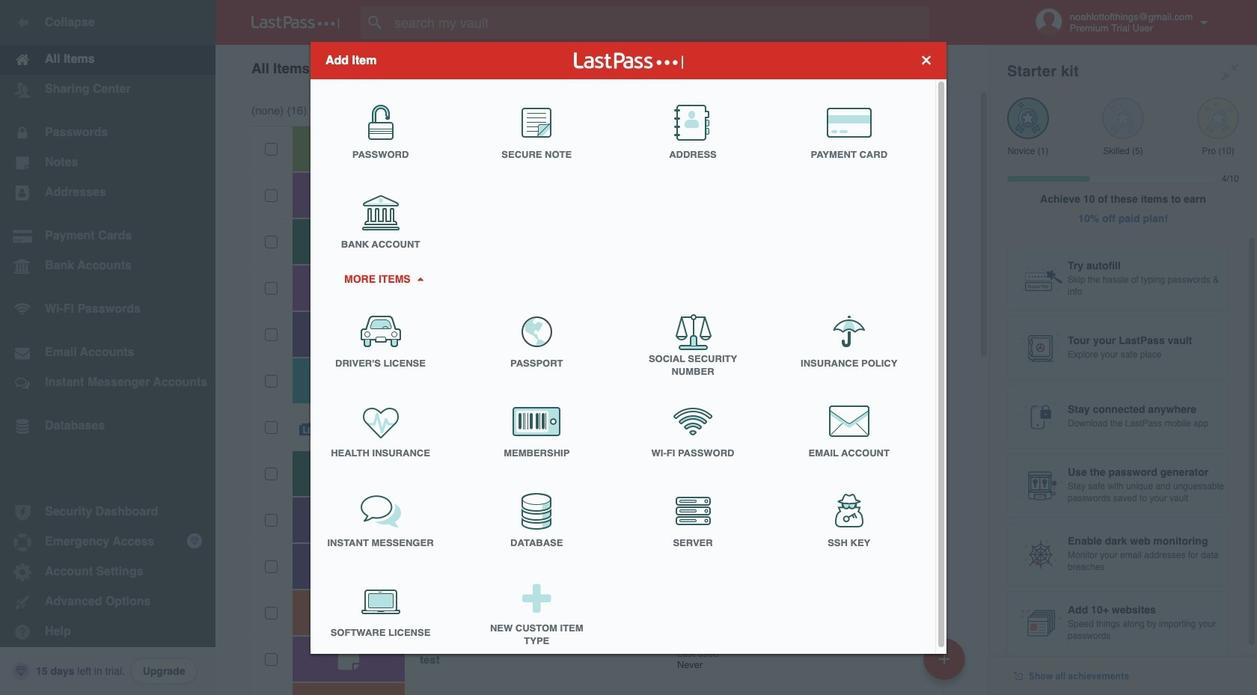 Task type: locate. For each thing, give the bounding box(es) containing it.
Search search field
[[361, 6, 959, 39]]

dialog
[[311, 42, 947, 658]]



Task type: describe. For each thing, give the bounding box(es) containing it.
search my vault text field
[[361, 6, 959, 39]]

new item navigation
[[918, 634, 974, 695]]

vault options navigation
[[216, 45, 989, 90]]

lastpass image
[[251, 16, 340, 29]]

caret right image
[[415, 277, 425, 281]]

new item image
[[939, 654, 950, 664]]

main navigation navigation
[[0, 0, 216, 695]]



